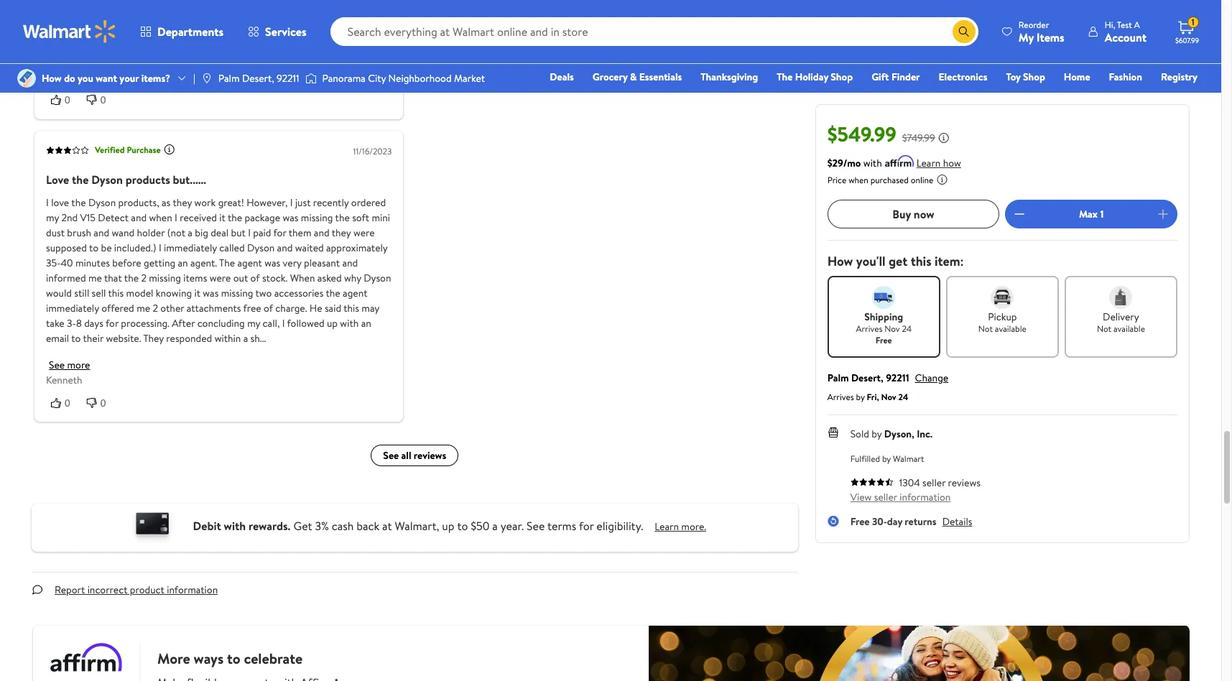 Task type: locate. For each thing, give the bounding box(es) containing it.
a left the sh...
[[243, 331, 248, 345]]

free down shipping
[[876, 334, 892, 346]]

dyson
[[91, 171, 123, 187], [88, 195, 116, 209], [247, 240, 275, 255], [364, 270, 391, 285]]

electronics
[[939, 70, 988, 84]]

2 not from the left
[[1097, 323, 1112, 335]]

1 horizontal spatial agent
[[343, 286, 368, 300]]

palm desert, 92211 change arrives by fri, nov 24
[[828, 371, 949, 403]]

to left the be
[[89, 240, 99, 255]]

0 vertical spatial with
[[864, 156, 882, 170]]

2 vertical spatial for
[[579, 518, 594, 534]]

toy
[[1006, 70, 1021, 84]]

desert, up fri,
[[852, 371, 884, 385]]

1 vertical spatial for
[[106, 316, 119, 330]]

1 available from the left
[[995, 323, 1027, 335]]

to down "8"
[[71, 331, 81, 345]]

and up very
[[277, 240, 293, 255]]

1 horizontal spatial for
[[273, 225, 286, 240]]

0 vertical spatial learn
[[917, 156, 941, 170]]

of up call,
[[264, 301, 273, 315]]

by right sold
[[872, 427, 882, 441]]

30-
[[872, 515, 887, 529]]

1 vertical spatial the
[[219, 255, 235, 270]]

 image left kiara at the left
[[17, 69, 36, 88]]

for
[[273, 225, 286, 240], [106, 316, 119, 330], [579, 518, 594, 534]]

2 up model
[[141, 270, 147, 285]]

intent image for pickup image
[[991, 286, 1014, 309]]

supposed
[[46, 240, 87, 255]]

learn left more.
[[655, 520, 679, 534]]

model
[[126, 286, 153, 300]]

the left soft
[[335, 210, 350, 224]]

test
[[1117, 18, 1132, 31]]

to
[[89, 240, 99, 255], [71, 331, 81, 345], [457, 518, 468, 534]]

missing down out
[[221, 286, 253, 300]]

2 horizontal spatial missing
[[301, 210, 333, 224]]

1 vertical spatial reviews
[[948, 476, 981, 490]]

0 vertical spatial was
[[283, 210, 299, 224]]

1 vertical spatial 1
[[1101, 207, 1104, 221]]

called
[[219, 240, 245, 255]]

immediately up 3-
[[46, 301, 99, 315]]

0 horizontal spatial desert,
[[242, 71, 274, 85]]

search icon image
[[959, 26, 970, 37]]

responded
[[166, 331, 212, 345]]

grocery
[[593, 70, 628, 84]]

0 down kenneth
[[65, 397, 70, 408]]

0 horizontal spatial arrives
[[828, 391, 854, 403]]

i
[[46, 19, 49, 35], [46, 43, 49, 57], [46, 195, 49, 209], [290, 195, 293, 209], [175, 210, 177, 224], [248, 225, 251, 240], [159, 240, 161, 255], [282, 316, 285, 330]]

my
[[1019, 29, 1034, 45]]

were down soft
[[353, 225, 375, 240]]

day
[[887, 515, 903, 529]]

arrives down intent image for shipping
[[856, 323, 883, 335]]

how left do
[[42, 71, 62, 85]]

2 vertical spatial with
[[224, 518, 246, 534]]

intent image for shipping image
[[873, 286, 896, 309]]

getting
[[144, 255, 175, 270]]

pleasant
[[304, 255, 340, 270]]

missing down getting
[[149, 270, 181, 285]]

desert,
[[242, 71, 274, 85], [852, 371, 884, 385]]

it! up it's
[[75, 19, 86, 35]]

0 vertical spatial immediately
[[164, 240, 217, 255]]

available down intent image for pickup
[[995, 323, 1027, 335]]

at
[[382, 518, 392, 534]]

agent down why
[[343, 286, 368, 300]]

0 horizontal spatial agent
[[237, 255, 262, 270]]

2 available from the left
[[1114, 323, 1145, 335]]

1 vertical spatial see
[[383, 448, 399, 463]]

1 vertical spatial immediately
[[46, 301, 99, 315]]

attachments
[[187, 301, 241, 315]]

debit with rewards. get 3% cash back at walmart, up to $50 a year. see terms for eligibility.
[[193, 518, 643, 534]]

fulfilled by walmart
[[851, 453, 925, 465]]

a left big
[[188, 225, 193, 240]]

0 vertical spatial when
[[849, 174, 869, 186]]

arrives inside shipping arrives nov 24 free
[[856, 323, 883, 335]]

1 horizontal spatial not
[[1097, 323, 1112, 335]]

0 horizontal spatial shop
[[831, 70, 853, 84]]

1 vertical spatial learn
[[655, 520, 679, 534]]

love inside the i love the dyson products, as they work great!  however, i just recently ordered my 2nd v15 detect and when i received it the package was missing the soft mini dust brush and wand holder (not a big deal but i paid for them and they were supposed to be included.)  i immediately called dyson and waited approximately 35-40 minutes before getting an agent.  the agent was very pleasant and informed me that the 2 missing items were out of stock.  when asked why dyson would still sell this model knowing it was missing two accessories the agent immediately offered me 2 other attachments free of charge.  he said this may take 3-8 days for processing.  after concluding my call, i followed up with an email to their website.  they responded within a sh...
[[51, 195, 69, 209]]

up down said
[[327, 316, 338, 330]]

change
[[915, 371, 949, 385]]

as
[[162, 195, 171, 209]]

love down i love it!
[[51, 43, 69, 57]]

love for i love the dyson products, as they work great!  however, i just recently ordered my 2nd v15 detect and when i received it the package was missing the soft mini dust brush and wand holder (not a big deal but i paid for them and they were supposed to be included.)  i immediately called dyson and waited approximately 35-40 minutes before getting an agent.  the agent was very pleasant and informed me that the 2 missing items were out of stock.  when asked why dyson would still sell this model knowing it was missing two accessories the agent immediately offered me 2 other attachments free of charge.  he said this may take 3-8 days for processing.  after concluding my call, i followed up with an email to their website.  they responded within a sh...
[[51, 195, 69, 209]]

how for how do you want your items?
[[42, 71, 62, 85]]

this up offered
[[108, 286, 124, 300]]

when down $29/mo with
[[849, 174, 869, 186]]

92211
[[277, 71, 299, 85], [886, 371, 909, 385]]

0 horizontal spatial immediately
[[46, 301, 99, 315]]

desert, inside palm desert, 92211 change arrives by fri, nov 24
[[852, 371, 884, 385]]

ordered
[[351, 195, 386, 209]]

departments button
[[128, 14, 236, 49]]

1 vertical spatial how
[[828, 252, 853, 270]]

me up processing.
[[137, 301, 150, 315]]

0 horizontal spatial my
[[46, 210, 59, 224]]

desert, for palm desert, 92211
[[242, 71, 274, 85]]

after
[[172, 316, 195, 330]]

1 horizontal spatial seller
[[923, 476, 946, 490]]

with
[[864, 156, 882, 170], [340, 316, 359, 330], [224, 518, 246, 534]]

1 vertical spatial information
[[167, 583, 218, 597]]

this right get
[[911, 252, 932, 270]]

with up price when purchased online
[[864, 156, 882, 170]]

love up kiara at the left
[[52, 19, 73, 35]]

an up items
[[178, 255, 188, 270]]

1 horizontal spatial shop
[[1023, 70, 1046, 84]]

0 horizontal spatial palm
[[218, 71, 240, 85]]

1 vertical spatial to
[[71, 331, 81, 345]]

Search search field
[[330, 17, 979, 46]]

up right walmart,
[[442, 518, 454, 534]]

1 vertical spatial it
[[194, 286, 200, 300]]

1 vertical spatial a
[[243, 331, 248, 345]]

2 vertical spatial to
[[457, 518, 468, 534]]

two
[[255, 286, 272, 300]]

2 horizontal spatial was
[[283, 210, 299, 224]]

see right year.
[[527, 518, 545, 534]]

for right paid
[[273, 225, 286, 240]]

nov
[[885, 323, 900, 335], [881, 391, 897, 403]]

(not
[[167, 225, 185, 240]]

see all reviews
[[383, 448, 447, 463]]

for down offered
[[106, 316, 119, 330]]

view seller information
[[851, 490, 951, 504]]

an down may
[[361, 316, 371, 330]]

1 vertical spatial were
[[210, 270, 231, 285]]

1 vertical spatial it!
[[72, 43, 81, 57]]

when down "as" at the left top
[[149, 210, 172, 224]]

and up why
[[342, 255, 358, 270]]

the right love
[[72, 171, 89, 187]]

0 vertical spatial for
[[273, 225, 286, 240]]

0 vertical spatial it
[[219, 210, 226, 224]]

1 vertical spatial of
[[264, 301, 273, 315]]

this right said
[[344, 301, 359, 315]]

1 vertical spatial with
[[340, 316, 359, 330]]

1
[[1192, 16, 1195, 28], [1101, 207, 1104, 221]]

0 vertical spatial 24
[[902, 323, 912, 335]]

0 vertical spatial free
[[876, 334, 892, 346]]

holder
[[137, 225, 165, 240]]

and
[[131, 210, 147, 224], [94, 225, 109, 240], [314, 225, 330, 240], [277, 240, 293, 255], [342, 255, 358, 270]]

love
[[46, 171, 69, 187]]

of right out
[[251, 270, 260, 285]]

Walmart Site-Wide search field
[[330, 17, 979, 46]]

2 vertical spatial was
[[203, 286, 219, 300]]

available for pickup
[[995, 323, 1027, 335]]

pickup
[[988, 310, 1017, 324]]

not down intent image for delivery
[[1097, 323, 1112, 335]]

24
[[902, 323, 912, 335], [899, 391, 909, 403]]

walmart,
[[395, 518, 439, 534]]

1 horizontal spatial available
[[1114, 323, 1145, 335]]

electronics link
[[932, 69, 994, 85]]

reviews up details
[[948, 476, 981, 490]]

0 horizontal spatial of
[[251, 270, 260, 285]]

how left you'll
[[828, 252, 853, 270]]

learn inside button
[[917, 156, 941, 170]]

2 horizontal spatial with
[[864, 156, 882, 170]]

debit right one debit card image
[[193, 518, 221, 534]]

available down intent image for delivery
[[1114, 323, 1145, 335]]

my up dust
[[46, 210, 59, 224]]

view
[[851, 490, 872, 504]]

0 vertical spatial love
[[52, 19, 73, 35]]

to left $50
[[457, 518, 468, 534]]

one debit link
[[1081, 89, 1143, 105]]

shop right holiday
[[831, 70, 853, 84]]

2 horizontal spatial to
[[457, 518, 468, 534]]

1 horizontal spatial reviews
[[948, 476, 981, 490]]

1 vertical spatial agent
[[343, 286, 368, 300]]

0 horizontal spatial  image
[[17, 69, 36, 88]]

0 horizontal spatial the
[[219, 255, 235, 270]]

buy
[[893, 206, 911, 222]]

by inside palm desert, 92211 change arrives by fri, nov 24
[[856, 391, 865, 403]]

0 vertical spatial palm
[[218, 71, 240, 85]]

0 vertical spatial me
[[88, 270, 102, 285]]

3%
[[315, 518, 329, 534]]

1 horizontal spatial me
[[137, 301, 150, 315]]

nov inside palm desert, 92211 change arrives by fri, nov 24
[[881, 391, 897, 403]]

rewards.
[[249, 518, 291, 534]]

1 vertical spatial they
[[332, 225, 351, 240]]

1 up $607.99
[[1192, 16, 1195, 28]]

shop right toy
[[1023, 70, 1046, 84]]

waited
[[295, 240, 324, 255]]

not inside pickup not available
[[979, 323, 993, 335]]

 image right |
[[201, 73, 213, 84]]

account
[[1105, 29, 1147, 45]]

dyson,
[[885, 427, 915, 441]]

1 horizontal spatial see
[[383, 448, 399, 463]]

1 horizontal spatial information
[[900, 490, 951, 504]]

shop
[[831, 70, 853, 84], [1023, 70, 1046, 84]]

0 horizontal spatial 2
[[141, 270, 147, 285]]

you'll
[[856, 252, 886, 270]]

reviews
[[414, 448, 447, 463], [948, 476, 981, 490]]

report incorrect product information button
[[43, 573, 229, 607]]

1 vertical spatial this
[[108, 286, 124, 300]]

palm desert, 92211
[[218, 71, 299, 85]]

love up 2nd
[[51, 195, 69, 209]]

0 horizontal spatial how
[[42, 71, 62, 85]]

the left holiday
[[777, 70, 793, 84]]

see for see more
[[49, 357, 65, 372]]

1 vertical spatial an
[[361, 316, 371, 330]]

desert, for palm desert, 92211 change arrives by fri, nov 24
[[852, 371, 884, 385]]

0 horizontal spatial learn
[[655, 520, 679, 534]]

1 vertical spatial desert,
[[852, 371, 884, 385]]

1 horizontal spatial immediately
[[164, 240, 217, 255]]

was up stock.
[[265, 255, 280, 270]]

0 vertical spatial information
[[900, 490, 951, 504]]

purchase
[[127, 144, 161, 156]]

1 $607.99
[[1176, 16, 1199, 45]]

received
[[180, 210, 217, 224]]

free
[[876, 334, 892, 346], [851, 515, 870, 529]]

1 horizontal spatial it
[[219, 210, 226, 224]]

the
[[72, 171, 89, 187], [71, 195, 86, 209], [228, 210, 242, 224], [335, 210, 350, 224], [124, 270, 139, 285], [326, 286, 340, 300]]

more
[[67, 357, 90, 372]]

1 horizontal spatial palm
[[828, 371, 849, 385]]

1 vertical spatial nov
[[881, 391, 897, 403]]

was up them
[[283, 210, 299, 224]]

1304 seller reviews
[[899, 476, 981, 490]]

and up the be
[[94, 225, 109, 240]]

information up the 'returns'
[[900, 490, 951, 504]]

2 horizontal spatial a
[[493, 518, 498, 534]]

available inside pickup not available
[[995, 323, 1027, 335]]

items
[[1037, 29, 1065, 45]]

1 horizontal spatial free
[[876, 334, 892, 346]]

dyson down verified
[[91, 171, 123, 187]]

0 horizontal spatial reviews
[[414, 448, 447, 463]]

dyson down paid
[[247, 240, 275, 255]]

available inside delivery not available
[[1114, 323, 1145, 335]]

92211 down services
[[277, 71, 299, 85]]

toy shop
[[1006, 70, 1046, 84]]

reviews for 1304 seller reviews
[[948, 476, 981, 490]]

seller right 1304
[[923, 476, 946, 490]]

it! for i love it!
[[75, 19, 86, 35]]

1 not from the left
[[979, 323, 993, 335]]

debit down fashion link
[[1112, 90, 1136, 104]]

offered
[[101, 301, 134, 315]]

see
[[49, 357, 65, 372], [383, 448, 399, 463], [527, 518, 545, 534]]

was up attachments
[[203, 286, 219, 300]]

recently
[[313, 195, 349, 209]]

by left fri,
[[856, 391, 865, 403]]

learn up online
[[917, 156, 941, 170]]

were left out
[[210, 270, 231, 285]]

92211 inside palm desert, 92211 change arrives by fri, nov 24
[[886, 371, 909, 385]]

free inside shipping arrives nov 24 free
[[876, 334, 892, 346]]

walmart+ link
[[1149, 89, 1204, 105]]

0 horizontal spatial not
[[979, 323, 993, 335]]

information
[[900, 490, 951, 504], [167, 583, 218, 597]]

 image
[[17, 69, 36, 88], [201, 73, 213, 84]]

with for with
[[864, 156, 882, 170]]

1 vertical spatial arrives
[[828, 391, 854, 403]]

1 horizontal spatial the
[[777, 70, 793, 84]]

were
[[353, 225, 375, 240], [210, 270, 231, 285]]

wand
[[112, 225, 134, 240]]

nov down intent image for shipping
[[885, 323, 900, 335]]

2 left other
[[153, 301, 158, 315]]

agent up out
[[237, 255, 262, 270]]

and up 'waited'
[[314, 225, 330, 240]]

1 horizontal spatial with
[[340, 316, 359, 330]]

one debit card  debit with rewards. get 3% cash back at walmart, up to $50 a year. see terms for eligibility. learn more. element
[[655, 520, 706, 535]]

palm inside palm desert, 92211 change arrives by fri, nov 24
[[828, 371, 849, 385]]

but......
[[173, 171, 206, 187]]

a right $50
[[493, 518, 498, 534]]

1 horizontal spatial 1
[[1192, 16, 1195, 28]]

was
[[283, 210, 299, 224], [265, 255, 280, 270], [203, 286, 219, 300]]

 image
[[305, 71, 317, 86]]

seller for view
[[874, 490, 898, 504]]

kenneth
[[46, 373, 82, 387]]

free left 30-
[[851, 515, 870, 529]]

just
[[295, 195, 311, 209]]

walmart image
[[23, 20, 116, 43]]

2 vertical spatial a
[[493, 518, 498, 534]]

nov right fri,
[[881, 391, 897, 403]]

with left rewards.
[[224, 518, 246, 534]]

$50
[[471, 518, 490, 534]]

they up approximately
[[332, 225, 351, 240]]

my
[[46, 210, 59, 224], [247, 316, 260, 330]]

price when purchased online
[[828, 174, 934, 186]]

0
[[65, 94, 70, 106], [100, 94, 106, 106], [65, 397, 70, 408], [100, 397, 106, 408]]

seller down 4.4348 stars out of 5, based on 1304 seller reviews "element" at the right of page
[[874, 490, 898, 504]]

0 vertical spatial missing
[[301, 210, 333, 224]]

it down items
[[194, 286, 200, 300]]

arrives inside palm desert, 92211 change arrives by fri, nov 24
[[828, 391, 854, 403]]

1 horizontal spatial how
[[828, 252, 853, 270]]

the down called
[[219, 255, 235, 270]]

report incorrect product information
[[55, 583, 218, 597]]

learn more about strikethrough prices image
[[938, 132, 950, 144]]

1 horizontal spatial 2
[[153, 301, 158, 315]]

my down free
[[247, 316, 260, 330]]

0 horizontal spatial 92211
[[277, 71, 299, 85]]

information right product
[[167, 583, 218, 597]]

for right the terms
[[579, 518, 594, 534]]

products
[[126, 171, 170, 187]]

2 vertical spatial love
[[51, 195, 69, 209]]

it! left it's
[[72, 43, 81, 57]]

0 vertical spatial a
[[188, 225, 193, 240]]

0 vertical spatial arrives
[[856, 323, 883, 335]]

not inside delivery not available
[[1097, 323, 1112, 335]]

with down said
[[340, 316, 359, 330]]

me down the minutes
[[88, 270, 102, 285]]

by right fulfilled
[[882, 453, 891, 465]]

immediately
[[164, 240, 217, 255], [46, 301, 99, 315]]

it
[[219, 210, 226, 224], [194, 286, 200, 300]]

missing down recently
[[301, 210, 333, 224]]

1 horizontal spatial missing
[[221, 286, 253, 300]]

0 horizontal spatial up
[[327, 316, 338, 330]]

see for see all reviews
[[383, 448, 399, 463]]

legal information image
[[937, 174, 948, 185]]

0 vertical spatial 1
[[1192, 16, 1195, 28]]

gift
[[872, 70, 889, 84]]

it up deal
[[219, 210, 226, 224]]

not down intent image for pickup
[[979, 323, 993, 335]]



Task type: vqa. For each thing, say whether or not it's contained in the screenshot.
Dyson, at the bottom right of page
yes



Task type: describe. For each thing, give the bounding box(es) containing it.
he
[[310, 301, 322, 315]]

3-
[[67, 316, 76, 330]]

items
[[183, 270, 207, 285]]

max 1
[[1079, 207, 1104, 221]]

why
[[344, 270, 361, 285]]

deal
[[211, 225, 229, 240]]

0 horizontal spatial were
[[210, 270, 231, 285]]

$607.99
[[1176, 35, 1199, 45]]

it's
[[83, 43, 95, 57]]

dyson right why
[[364, 270, 391, 285]]

work
[[194, 195, 216, 209]]

fulfilled
[[851, 453, 880, 465]]

affirm image
[[885, 155, 914, 167]]

deals
[[550, 70, 574, 84]]

followed
[[287, 316, 325, 330]]

the inside the i love the dyson products, as they work great!  however, i just recently ordered my 2nd v15 detect and when i received it the package was missing the soft mini dust brush and wand holder (not a big deal but i paid for them and they were supposed to be included.)  i immediately called dyson and waited approximately 35-40 minutes before getting an agent.  the agent was very pleasant and informed me that the 2 missing items were out of stock.  when asked why dyson would still sell this model knowing it was missing two accessories the agent immediately offered me 2 other attachments free of charge.  he said this may take 3-8 days for processing.  after concluding my call, i followed up with an email to their website.  they responded within a sh...
[[219, 255, 235, 270]]

1 horizontal spatial a
[[243, 331, 248, 345]]

incorrect
[[87, 583, 128, 597]]

registry link
[[1155, 69, 1204, 85]]

seller for 1304
[[923, 476, 946, 490]]

1 horizontal spatial of
[[264, 301, 273, 315]]

grocery & essentials
[[593, 70, 682, 84]]

see all reviews link
[[371, 445, 459, 466]]

92211 for palm desert, 92211 change arrives by fri, nov 24
[[886, 371, 909, 385]]

they
[[143, 331, 164, 345]]

walmart+
[[1155, 90, 1198, 104]]

kiara
[[46, 70, 68, 84]]

1 horizontal spatial my
[[247, 316, 260, 330]]

with for get 3% cash back at walmart, up
[[224, 518, 246, 534]]

products,
[[118, 195, 159, 209]]

92211 for palm desert, 92211
[[277, 71, 299, 85]]

panorama
[[322, 71, 366, 85]]

departments
[[157, 24, 224, 40]]

by for sold
[[872, 427, 882, 441]]

0 down 'their'
[[100, 397, 106, 408]]

all
[[401, 448, 411, 463]]

0 down "how do you want your items?"
[[100, 94, 106, 106]]

not for delivery
[[1097, 323, 1112, 335]]

 image for how
[[17, 69, 36, 88]]

registry
[[1161, 70, 1198, 84]]

reviews for see all reviews
[[414, 448, 447, 463]]

take
[[46, 316, 64, 330]]

1 inside 1 $607.99
[[1192, 16, 1195, 28]]

hi,
[[1105, 18, 1116, 31]]

still
[[74, 286, 89, 300]]

learn for learn how
[[917, 156, 941, 170]]

informed
[[46, 270, 86, 285]]

your
[[120, 71, 139, 85]]

dyson up detect
[[88, 195, 116, 209]]

1 vertical spatial up
[[442, 518, 454, 534]]

0 horizontal spatial a
[[188, 225, 193, 240]]

0 horizontal spatial to
[[71, 331, 81, 345]]

palm for palm desert, 92211
[[218, 71, 240, 85]]

gift finder link
[[865, 69, 927, 85]]

item:
[[935, 252, 964, 270]]

knowing
[[156, 286, 192, 300]]

great!
[[218, 195, 244, 209]]

now
[[914, 206, 935, 222]]

information inside "button"
[[167, 583, 218, 597]]

and down the products, in the top left of the page
[[131, 210, 147, 224]]

0 vertical spatial 2
[[141, 270, 147, 285]]

0 horizontal spatial 1
[[1101, 207, 1104, 221]]

charge.
[[275, 301, 307, 315]]

that
[[104, 270, 122, 285]]

0 vertical spatial an
[[178, 255, 188, 270]]

buy now button
[[828, 200, 1000, 229]]

get
[[889, 252, 908, 270]]

very
[[283, 255, 302, 270]]

0 vertical spatial this
[[911, 252, 932, 270]]

1 horizontal spatial an
[[361, 316, 371, 330]]

1 vertical spatial me
[[137, 301, 150, 315]]

the holiday shop link
[[771, 69, 860, 85]]

neighborhood
[[388, 71, 452, 85]]

before
[[112, 255, 141, 270]]

1 vertical spatial free
[[851, 515, 870, 529]]

soft
[[352, 210, 369, 224]]

love for i love it!
[[52, 19, 73, 35]]

home
[[1064, 70, 1091, 84]]

see more button
[[49, 357, 90, 372]]

debit inside registry one debit
[[1112, 90, 1136, 104]]

1 vertical spatial was
[[265, 255, 280, 270]]

home link
[[1058, 69, 1097, 85]]

thanksgiving
[[701, 70, 758, 84]]

how you'll get this item:
[[828, 252, 964, 270]]

0 horizontal spatial for
[[106, 316, 119, 330]]

inc.
[[917, 427, 933, 441]]

decrease quantity dyson v15 detect absolute vacuum | iron/gold | new, current quantity 1 image
[[1011, 206, 1029, 223]]

see more
[[49, 357, 90, 372]]

delivery
[[1103, 310, 1140, 324]]

verified purchase information image
[[164, 144, 175, 155]]

year.
[[501, 518, 524, 534]]

1 horizontal spatial to
[[89, 240, 99, 255]]

1 shop from the left
[[831, 70, 853, 84]]

mini
[[372, 210, 390, 224]]

verified
[[95, 144, 125, 156]]

2 horizontal spatial for
[[579, 518, 594, 534]]

2 vertical spatial missing
[[221, 286, 253, 300]]

4.4348 stars out of 5, based on 1304 seller reviews element
[[851, 478, 894, 487]]

thanksgiving link
[[694, 69, 765, 85]]

details button
[[943, 515, 973, 529]]

not for pickup
[[979, 323, 993, 335]]

worth
[[98, 43, 124, 57]]

0 down do
[[65, 94, 70, 106]]

palm for palm desert, 92211 change arrives by fri, nov 24
[[828, 371, 849, 385]]

0 vertical spatial of
[[251, 270, 260, 285]]

increase quantity dyson v15 detect absolute vacuum | iron/gold | new, current quantity 1 image
[[1155, 206, 1172, 223]]

change button
[[915, 371, 949, 385]]

would
[[46, 286, 72, 300]]

available for delivery
[[1114, 323, 1145, 335]]

0 vertical spatial my
[[46, 210, 59, 224]]

2 vertical spatial see
[[527, 518, 545, 534]]

essentials
[[639, 70, 682, 84]]

1 horizontal spatial when
[[849, 174, 869, 186]]

email
[[46, 331, 69, 345]]

free 30-day returns details
[[851, 515, 973, 529]]

how do you want your items?
[[42, 71, 170, 85]]

1 horizontal spatial this
[[344, 301, 359, 315]]

24 inside shipping arrives nov 24 free
[[902, 323, 912, 335]]

but
[[231, 225, 246, 240]]

one debit card image
[[123, 509, 182, 546]]

24 inside palm desert, 92211 change arrives by fri, nov 24
[[899, 391, 909, 403]]

up inside the i love the dyson products, as they work great!  however, i just recently ordered my 2nd v15 detect and when i received it the package was missing the soft mini dust brush and wand holder (not a big deal but i paid for them and they were supposed to be included.)  i immediately called dyson and waited approximately 35-40 minutes before getting an agent.  the agent was very pleasant and informed me that the 2 missing items were out of stock.  when asked why dyson would still sell this model knowing it was missing two accessories the agent immediately offered me 2 other attachments free of charge.  he said this may take 3-8 days for processing.  after concluding my call, i followed up with an email to their website.  they responded within a sh...
[[327, 316, 338, 330]]

buy now
[[893, 206, 935, 222]]

i love the dyson products, as they work great!  however, i just recently ordered my 2nd v15 detect and when i received it the package was missing the soft mini dust brush and wand holder (not a big deal but i paid for them and they were supposed to be included.)  i immediately called dyson and waited approximately 35-40 minutes before getting an agent.  the agent was very pleasant and informed me that the 2 missing items were out of stock.  when asked why dyson would still sell this model knowing it was missing two accessories the agent immediately offered me 2 other attachments free of charge.  he said this may take 3-8 days for processing.  after concluding my call, i followed up with an email to their website.  they responded within a sh...
[[46, 195, 391, 345]]

the up said
[[326, 286, 340, 300]]

how
[[943, 156, 961, 170]]

the down before
[[124, 270, 139, 285]]

verified purchase
[[95, 144, 161, 156]]

within
[[215, 331, 241, 345]]

package
[[245, 210, 280, 224]]

0 vertical spatial were
[[353, 225, 375, 240]]

1 vertical spatial debit
[[193, 518, 221, 534]]

intent image for delivery image
[[1110, 286, 1133, 309]]

2nd
[[61, 210, 78, 224]]

love for i love it! it's worth every penny
[[51, 43, 69, 57]]

1 horizontal spatial they
[[332, 225, 351, 240]]

0 vertical spatial they
[[173, 195, 192, 209]]

2 shop from the left
[[1023, 70, 1046, 84]]

$549.99
[[828, 120, 897, 148]]

the up 2nd
[[71, 195, 86, 209]]

by for fulfilled
[[882, 453, 891, 465]]

1 vertical spatial missing
[[149, 270, 181, 285]]

it! for i love it! it's worth every penny
[[72, 43, 81, 57]]

deals link
[[544, 69, 581, 85]]

nov inside shipping arrives nov 24 free
[[885, 323, 900, 335]]

the up but
[[228, 210, 242, 224]]

out
[[233, 270, 248, 285]]

returns
[[905, 515, 937, 529]]

how for how you'll get this item:
[[828, 252, 853, 270]]

when inside the i love the dyson products, as they work great!  however, i just recently ordered my 2nd v15 detect and when i received it the package was missing the soft mini dust brush and wand holder (not a big deal but i paid for them and they were supposed to be included.)  i immediately called dyson and waited approximately 35-40 minutes before getting an agent.  the agent was very pleasant and informed me that the 2 missing items were out of stock.  when asked why dyson would still sell this model knowing it was missing two accessories the agent immediately offered me 2 other attachments free of charge.  he said this may take 3-8 days for processing.  after concluding my call, i followed up with an email to their website.  they responded within a sh...
[[149, 210, 172, 224]]

with inside the i love the dyson products, as they work great!  however, i just recently ordered my 2nd v15 detect and when i received it the package was missing the soft mini dust brush and wand holder (not a big deal but i paid for them and they were supposed to be included.)  i immediately called dyson and waited approximately 35-40 minutes before getting an agent.  the agent was very pleasant and informed me that the 2 missing items were out of stock.  when asked why dyson would still sell this model knowing it was missing two accessories the agent immediately offered me 2 other attachments free of charge.  he said this may take 3-8 days for processing.  after concluding my call, i followed up with an email to their website.  they responded within a sh...
[[340, 316, 359, 330]]

v15
[[80, 210, 96, 224]]

purchased
[[871, 174, 909, 186]]

0 vertical spatial agent
[[237, 255, 262, 270]]

learn for learn more.
[[655, 520, 679, 534]]

 image for palm
[[201, 73, 213, 84]]

delivery not available
[[1097, 310, 1145, 335]]

cash
[[332, 518, 354, 534]]

accessories
[[274, 286, 324, 300]]



